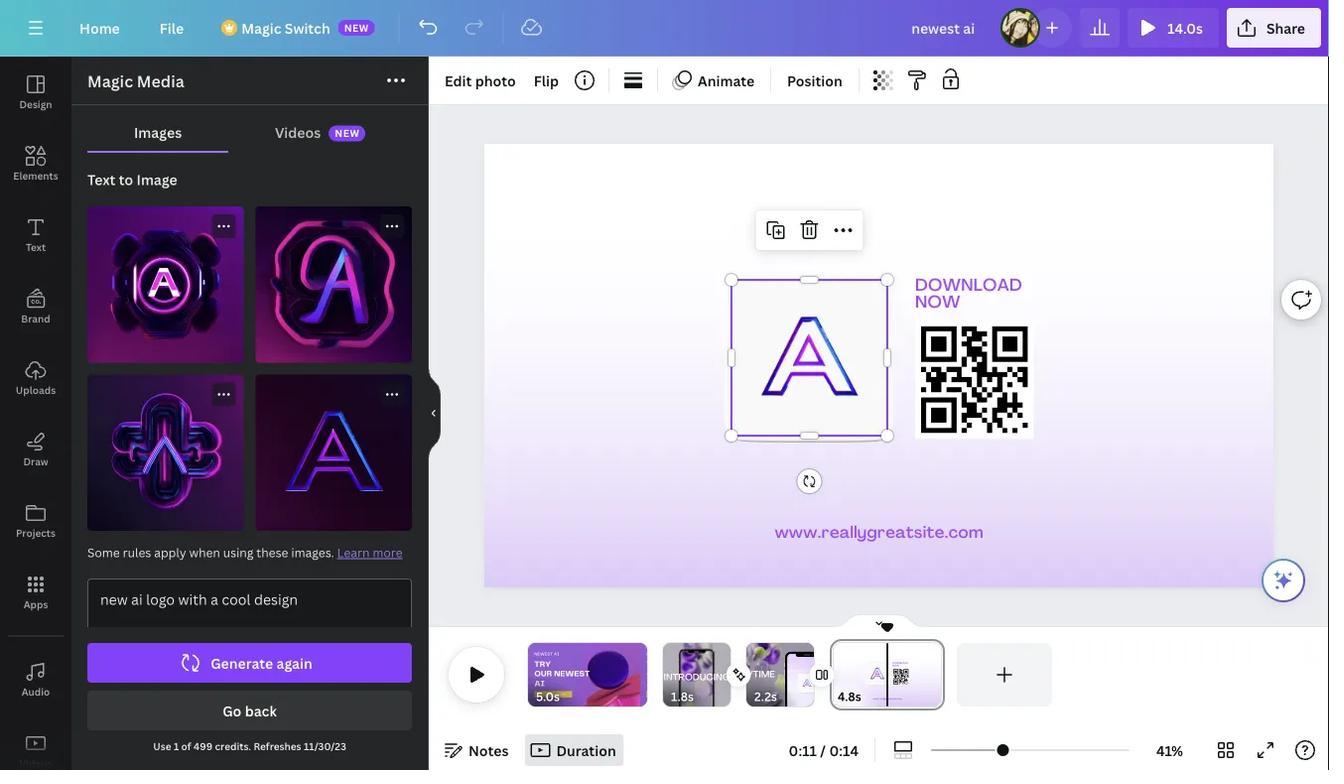Task type: locate. For each thing, give the bounding box(es) containing it.
0:11
[[789, 741, 817, 760]]

use
[[153, 740, 171, 753]]

1 horizontal spatial newest ai
[[647, 653, 671, 657]]

0 horizontal spatial videos
[[19, 756, 52, 770]]

hide pages image
[[831, 614, 927, 629]]

ai
[[554, 653, 559, 657], [666, 653, 671, 657], [535, 680, 545, 688], [647, 680, 657, 688]]

1 trimming, end edge slider from the left
[[633, 643, 647, 707]]

new ai logo with a cool design image
[[87, 206, 244, 363], [256, 206, 412, 363], [87, 375, 244, 531], [256, 375, 412, 531]]

trimming, end edge slider left 1.8s
[[633, 643, 647, 707]]

newest up try our newest ai sign up now!
[[535, 653, 553, 657]]

newest up 1.8s
[[666, 670, 702, 678]]

images button
[[87, 113, 228, 151]]

apps
[[23, 598, 48, 611]]

0:14
[[829, 741, 859, 760]]

2 trimming, end edge slider from the left
[[717, 643, 731, 707]]

magic for magic media
[[87, 70, 133, 92]]

anytime
[[734, 671, 775, 680]]

our inside the try our newest ai
[[647, 670, 664, 678]]

file
[[160, 18, 184, 37]]

text inside button
[[26, 240, 46, 254]]

try for try our newest ai
[[647, 661, 663, 669]]

3 trimming, start edge slider from the left
[[747, 643, 760, 707]]

introducing button
[[640, 643, 753, 723]]

Page title text field
[[870, 687, 878, 707]]

trimming, start edge slider for 1.8s
[[663, 643, 677, 707]]

brand
[[21, 312, 50, 325]]

1 horizontal spatial magic
[[241, 18, 281, 37]]

1 horizontal spatial our
[[647, 670, 664, 678]]

trimming, end edge slider for 5.0s
[[633, 643, 647, 707]]

41%
[[1157, 741, 1183, 760]]

ai left the 1.8s button
[[647, 680, 657, 688]]

try inside try our newest ai sign up now!
[[535, 661, 551, 669]]

0 vertical spatial magic
[[241, 18, 281, 37]]

trimming, start edge slider inside anytime button
[[747, 643, 760, 707]]

499
[[194, 740, 213, 753]]

go
[[223, 701, 242, 720]]

magic media
[[87, 70, 184, 92]]

projects button
[[0, 485, 71, 557]]

animate
[[698, 71, 755, 90]]

0 horizontal spatial our
[[535, 670, 552, 678]]

videos
[[275, 123, 321, 141], [19, 756, 52, 770]]

newest ai up try our newest ai sign up now!
[[535, 653, 559, 657]]

uploads
[[16, 383, 56, 397]]

1 vertical spatial magic
[[87, 70, 133, 92]]

home
[[79, 18, 120, 37]]

newest ai
[[535, 653, 559, 657], [647, 653, 671, 657]]

try inside the try our newest ai
[[647, 661, 663, 669]]

ai up sign
[[535, 680, 545, 688]]

home link
[[64, 8, 136, 48]]

generate again button
[[87, 643, 412, 683]]

0:11 / 0:14
[[789, 741, 859, 760]]

1 vertical spatial videos
[[19, 756, 52, 770]]

try
[[535, 661, 551, 669], [647, 661, 663, 669]]

try for try our newest ai sign up now!
[[535, 661, 551, 669]]

notes
[[469, 741, 509, 760]]

5.0s button
[[536, 687, 560, 707]]

trimming, end edge slider right page title text field
[[927, 643, 945, 707]]

audio
[[22, 685, 50, 698]]

images.
[[291, 545, 334, 561]]

1 horizontal spatial videos
[[275, 123, 321, 141]]

1 vertical spatial text
[[26, 240, 46, 254]]

share button
[[1227, 8, 1321, 48]]

0 horizontal spatial newest ai
[[535, 653, 559, 657]]

trimming, end edge slider inside anytime button
[[800, 643, 814, 707]]

trimming, end edge slider right 2.2s
[[800, 643, 814, 707]]

our
[[535, 670, 552, 678], [647, 670, 664, 678]]

magic
[[241, 18, 281, 37], [87, 70, 133, 92]]

main menu bar
[[0, 0, 1329, 57]]

magic inside main menu bar
[[241, 18, 281, 37]]

0 vertical spatial text
[[87, 170, 115, 189]]

trimming, start edge slider inside introducing 'button'
[[663, 643, 677, 707]]

magic left the switch on the left
[[241, 18, 281, 37]]

Describe an image. Include objects, colors, places... text field
[[88, 580, 411, 664]]

4 trimming, end edge slider from the left
[[927, 643, 945, 707]]

0 horizontal spatial magic
[[87, 70, 133, 92]]

newest inside the try our newest ai
[[666, 670, 702, 678]]

magic left media
[[87, 70, 133, 92]]

2.2s button
[[754, 687, 777, 707]]

design
[[19, 97, 52, 111]]

0 horizontal spatial text
[[26, 240, 46, 254]]

2 try from the left
[[647, 661, 663, 669]]

1 our from the left
[[535, 670, 552, 678]]

1 try from the left
[[535, 661, 551, 669]]

1 horizontal spatial text
[[87, 170, 115, 189]]

text up brand button
[[26, 240, 46, 254]]

newest up "now!"
[[554, 670, 590, 678]]

apps button
[[0, 557, 71, 628]]

ai up the try our newest ai
[[666, 653, 671, 657]]

0 horizontal spatial try
[[535, 661, 551, 669]]

4.8s
[[838, 688, 861, 705]]

1 horizontal spatial try
[[647, 661, 663, 669]]

videos button
[[0, 716, 71, 770]]

try our newest ai
[[647, 661, 702, 688]]

canva assistant image
[[1272, 569, 1296, 593]]

2 newest ai from the left
[[647, 653, 671, 657]]

edit
[[445, 71, 472, 90]]

audio button
[[0, 644, 71, 716]]

3 trimming, end edge slider from the left
[[800, 643, 814, 707]]

more
[[373, 545, 403, 561]]

2 trimming, start edge slider from the left
[[663, 643, 677, 707]]

brand button
[[0, 271, 71, 343]]

trimming, end edge slider inside introducing 'button'
[[717, 643, 731, 707]]

text left to
[[87, 170, 115, 189]]

newest inside try our newest ai sign up now!
[[554, 670, 590, 678]]

newest
[[535, 653, 553, 657], [647, 653, 665, 657], [554, 670, 590, 678], [666, 670, 702, 678]]

projects
[[16, 526, 56, 540]]

some
[[87, 545, 120, 561]]

learn
[[337, 545, 370, 561]]

new
[[344, 21, 369, 34], [335, 127, 360, 140]]

our inside try our newest ai sign up now!
[[535, 670, 552, 678]]

4.8s button
[[838, 687, 861, 707]]

side panel tab list
[[0, 57, 71, 770]]

using
[[223, 545, 254, 561]]

trimming, end edge slider
[[633, 643, 647, 707], [717, 643, 731, 707], [800, 643, 814, 707], [927, 643, 945, 707]]

trimming, end edge slider left anytime
[[717, 643, 731, 707]]

up
[[551, 693, 555, 696]]

2 our from the left
[[647, 670, 664, 678]]

edit photo button
[[437, 65, 524, 96]]

magic switch
[[241, 18, 330, 37]]

try our newest ai sign up now!
[[535, 661, 590, 696]]

1 trimming, start edge slider from the left
[[528, 643, 542, 707]]

Design title text field
[[896, 8, 993, 48]]

again
[[276, 654, 313, 673]]

0 vertical spatial new
[[344, 21, 369, 34]]

trimming, start edge slider
[[528, 643, 542, 707], [663, 643, 677, 707], [747, 643, 760, 707], [830, 643, 848, 707]]

ai inside the try our newest ai
[[647, 680, 657, 688]]

newest ai up the try our newest ai
[[647, 653, 671, 657]]



Task type: describe. For each thing, give the bounding box(es) containing it.
of
[[181, 740, 191, 753]]

newest up the try our newest ai
[[647, 653, 665, 657]]

2.2s
[[754, 688, 777, 705]]

11/30/23
[[304, 740, 346, 753]]

position
[[787, 71, 843, 90]]

www.reallygreatsite.com
[[775, 525, 984, 542]]

generate
[[211, 654, 273, 673]]

1.8s button
[[671, 687, 694, 707]]

sign
[[541, 693, 550, 696]]

flip
[[534, 71, 559, 90]]

hide image
[[428, 366, 441, 461]]

download
[[915, 278, 1023, 295]]

text button
[[0, 200, 71, 271]]

text for text
[[26, 240, 46, 254]]

uploads button
[[0, 343, 71, 414]]

go back button
[[87, 691, 412, 731]]

1
[[174, 740, 179, 753]]

to
[[119, 170, 133, 189]]

edit photo
[[445, 71, 516, 90]]

our for try our newest ai sign up now!
[[535, 670, 552, 678]]

14.0s
[[1168, 18, 1203, 37]]

animate button
[[666, 65, 763, 96]]

images
[[134, 123, 182, 141]]

photo
[[475, 71, 516, 90]]

credits.
[[215, 740, 251, 753]]

when
[[189, 545, 220, 561]]

back
[[245, 701, 277, 720]]

image
[[136, 170, 177, 189]]

4 trimming, start edge slider from the left
[[830, 643, 848, 707]]

duration
[[556, 741, 616, 760]]

5.0s
[[536, 688, 560, 705]]

design button
[[0, 57, 71, 128]]

rules
[[123, 545, 151, 561]]

now!
[[556, 693, 566, 696]]

our for try our newest ai
[[647, 670, 664, 678]]

now
[[915, 295, 961, 312]]

introducing
[[664, 674, 730, 683]]

trimming, end edge slider for 1.8s
[[717, 643, 731, 707]]

1.8s
[[671, 688, 694, 705]]

text for text to image
[[87, 170, 115, 189]]

trimming, start edge slider for 2.2s
[[747, 643, 760, 707]]

duration button
[[525, 735, 624, 766]]

new inside main menu bar
[[344, 21, 369, 34]]

magic for magic switch
[[241, 18, 281, 37]]

41% button
[[1138, 735, 1202, 766]]

videos inside button
[[19, 756, 52, 770]]

elements button
[[0, 128, 71, 200]]

file button
[[144, 8, 200, 48]]

0 vertical spatial videos
[[275, 123, 321, 141]]

elements
[[13, 169, 58, 182]]

1 newest ai from the left
[[535, 653, 559, 657]]

go back
[[223, 701, 277, 720]]

14.0s button
[[1128, 8, 1219, 48]]

these
[[256, 545, 288, 561]]

draw
[[23, 455, 48, 468]]

flip button
[[526, 65, 567, 96]]

notes button
[[437, 735, 517, 766]]

use 1 of 499 credits. refreshes 11/30/23
[[153, 740, 346, 753]]

trimming, end edge slider for 2.2s
[[800, 643, 814, 707]]

some rules apply when using these images. learn more
[[87, 545, 403, 561]]

refreshes
[[254, 740, 301, 753]]

ai inside try our newest ai sign up now!
[[535, 680, 545, 688]]

trimming, start edge slider for 5.0s
[[528, 643, 542, 707]]

text to image
[[87, 170, 177, 189]]

media
[[137, 70, 184, 92]]

apply
[[154, 545, 186, 561]]

ai up try our newest ai sign up now!
[[554, 653, 559, 657]]

anytime button
[[724, 643, 837, 743]]

share
[[1267, 18, 1305, 37]]

1 vertical spatial new
[[335, 127, 360, 140]]

/
[[820, 741, 826, 760]]

draw button
[[0, 414, 71, 485]]

switch
[[285, 18, 330, 37]]

download now
[[915, 278, 1023, 312]]

position button
[[779, 65, 851, 96]]

learn more link
[[337, 545, 403, 561]]

generate again
[[211, 654, 313, 673]]



Task type: vqa. For each thing, say whether or not it's contained in the screenshot.
find
no



